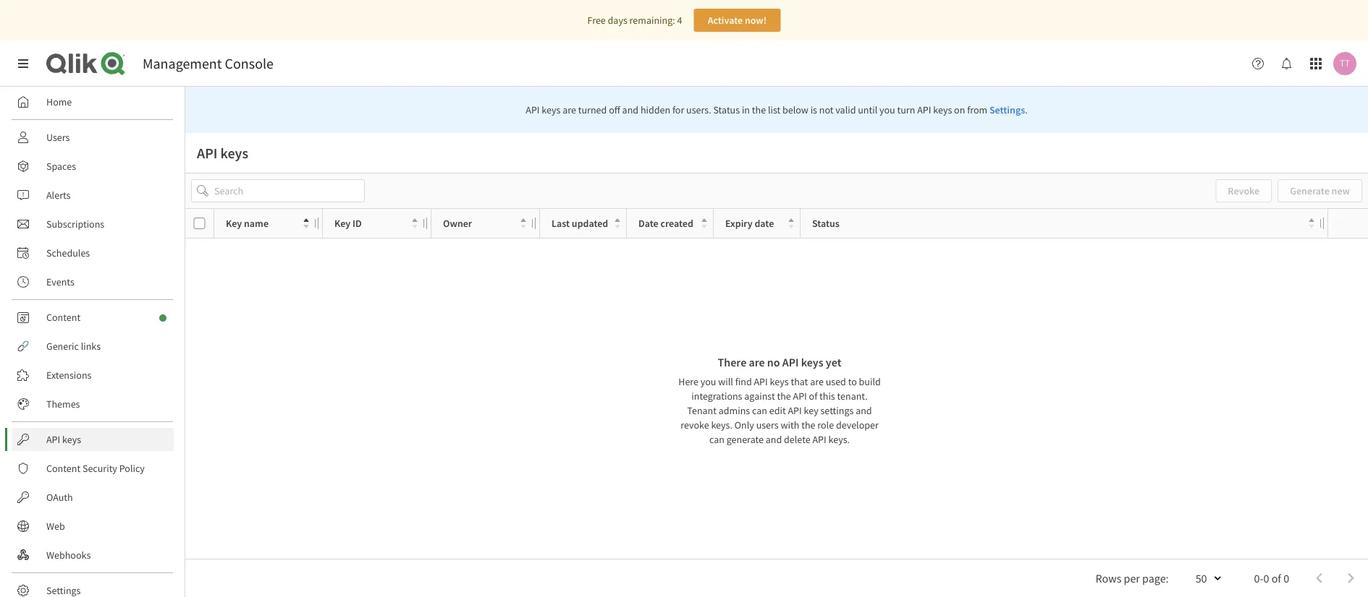 Task type: locate. For each thing, give the bounding box(es) containing it.
2 horizontal spatial are
[[810, 375, 824, 388]]

0-
[[1254, 572, 1264, 586]]

of left this
[[809, 390, 817, 403]]

0 horizontal spatial the
[[752, 104, 766, 117]]

0 horizontal spatial status
[[713, 104, 740, 117]]

0 vertical spatial of
[[809, 390, 817, 403]]

1 horizontal spatial are
[[749, 356, 765, 370]]

activate now! link
[[694, 9, 781, 32]]

valid
[[836, 104, 856, 117]]

generate
[[727, 433, 764, 446]]

2 vertical spatial and
[[766, 433, 782, 446]]

0 horizontal spatial api keys
[[46, 434, 81, 447]]

key left name
[[226, 217, 242, 230]]

admins
[[719, 404, 750, 417]]

id
[[353, 217, 362, 230]]

date created
[[638, 217, 693, 230]]

settings link
[[989, 104, 1025, 117]]

0 vertical spatial can
[[752, 404, 767, 417]]

keys
[[542, 104, 561, 117], [933, 104, 952, 117], [220, 144, 248, 163], [801, 356, 824, 370], [770, 375, 789, 388], [62, 434, 81, 447]]

close sidebar menu image
[[17, 58, 29, 69]]

navigation pane element
[[0, 85, 185, 598]]

of right 0-
[[1272, 572, 1281, 586]]

can left generate
[[709, 433, 725, 446]]

1 vertical spatial api keys
[[46, 434, 81, 447]]

and down the users
[[766, 433, 782, 446]]

here
[[678, 375, 699, 388]]

0 horizontal spatial and
[[622, 104, 639, 117]]

key
[[226, 217, 242, 230], [334, 217, 351, 230]]

management
[[143, 55, 222, 73]]

0 horizontal spatial key
[[226, 217, 242, 230]]

0
[[1264, 572, 1269, 586], [1284, 572, 1289, 586]]

0 right "50"
[[1264, 572, 1269, 586]]

1 vertical spatial of
[[1272, 572, 1281, 586]]

rows
[[1096, 572, 1122, 586]]

hidden
[[641, 104, 670, 117]]

keys up content security policy link
[[62, 434, 81, 447]]

management console element
[[143, 55, 274, 73]]

2 horizontal spatial the
[[801, 419, 815, 432]]

terry turtle image
[[1333, 52, 1357, 75]]

content up the oauth
[[46, 463, 80, 476]]

users.
[[686, 104, 711, 117]]

1 content from the top
[[46, 311, 80, 324]]

key inside button
[[226, 217, 242, 230]]

last
[[552, 217, 570, 230]]

0 horizontal spatial you
[[701, 375, 716, 388]]

0 horizontal spatial keys.
[[711, 419, 733, 432]]

keys. down the admins
[[711, 419, 733, 432]]

0 horizontal spatial can
[[709, 433, 725, 446]]

are left turned
[[563, 104, 576, 117]]

status left "in"
[[713, 104, 740, 117]]

keys.
[[711, 419, 733, 432], [828, 433, 850, 446]]

build
[[859, 375, 881, 388]]

no
[[767, 356, 780, 370]]

content link
[[12, 306, 174, 329]]

integrations
[[692, 390, 742, 403]]

content
[[46, 311, 80, 324], [46, 463, 80, 476]]

subscriptions link
[[12, 213, 174, 236]]

that
[[791, 375, 808, 388]]

owner
[[443, 217, 472, 230]]

there
[[718, 356, 747, 370]]

1 horizontal spatial and
[[766, 433, 782, 446]]

and up developer
[[856, 404, 872, 417]]

management console
[[143, 55, 274, 73]]

free
[[587, 14, 606, 27]]

can
[[752, 404, 767, 417], [709, 433, 725, 446]]

.
[[1025, 104, 1028, 117]]

api
[[526, 104, 540, 117], [917, 104, 931, 117], [197, 144, 217, 163], [782, 356, 799, 370], [754, 375, 768, 388], [793, 390, 807, 403], [788, 404, 802, 417], [812, 433, 826, 446], [46, 434, 60, 447]]

of inside the there are no api keys yet here you will find api keys that are used to build integrations against the api of this tenant. tenant admins can edit api key settings and revoke keys. only users with the role developer can generate and delete api keys.
[[809, 390, 817, 403]]

you
[[880, 104, 895, 117], [701, 375, 716, 388]]

key id button
[[334, 214, 418, 234]]

key for key name
[[226, 217, 242, 230]]

0 vertical spatial api keys
[[197, 144, 248, 163]]

0-0 of 0
[[1254, 572, 1289, 586]]

in
[[742, 104, 750, 117]]

are left no
[[749, 356, 765, 370]]

the down "key"
[[801, 419, 815, 432]]

api keys
[[197, 144, 248, 163], [46, 434, 81, 447]]

status
[[713, 104, 740, 117], [812, 217, 840, 230]]

key for key id
[[334, 217, 351, 230]]

1 vertical spatial can
[[709, 433, 725, 446]]

you up integrations
[[701, 375, 716, 388]]

you left turn
[[880, 104, 895, 117]]

1 vertical spatial you
[[701, 375, 716, 388]]

1 horizontal spatial key
[[334, 217, 351, 230]]

status right date
[[812, 217, 840, 230]]

subscriptions
[[46, 218, 104, 231]]

until
[[858, 104, 877, 117]]

yet
[[826, 356, 841, 370]]

the up edit
[[777, 390, 791, 403]]

2 0 from the left
[[1284, 572, 1289, 586]]

policy
[[119, 463, 145, 476]]

1 horizontal spatial status
[[812, 217, 840, 230]]

1 vertical spatial content
[[46, 463, 80, 476]]

status inside status button
[[812, 217, 840, 230]]

key id
[[334, 217, 362, 230]]

0 vertical spatial content
[[46, 311, 80, 324]]

0 vertical spatial and
[[622, 104, 639, 117]]

activate now!
[[708, 14, 767, 27]]

to
[[848, 375, 857, 388]]

spaces
[[46, 160, 76, 173]]

0 vertical spatial keys.
[[711, 419, 733, 432]]

turn
[[897, 104, 915, 117]]

0 horizontal spatial 0
[[1264, 572, 1269, 586]]

1 0 from the left
[[1264, 572, 1269, 586]]

1 vertical spatial status
[[812, 217, 840, 230]]

2 key from the left
[[334, 217, 351, 230]]

new connector image
[[159, 315, 166, 322]]

key left id
[[334, 217, 351, 230]]

of
[[809, 390, 817, 403], [1272, 572, 1281, 586]]

api keys link
[[12, 429, 174, 452]]

0 vertical spatial the
[[752, 104, 766, 117]]

are right the that
[[810, 375, 824, 388]]

1 vertical spatial keys.
[[828, 433, 850, 446]]

free days remaining: 4
[[587, 14, 682, 27]]

1 vertical spatial and
[[856, 404, 872, 417]]

1 vertical spatial the
[[777, 390, 791, 403]]

0 right 0-
[[1284, 572, 1289, 586]]

for
[[672, 104, 684, 117]]

remaining:
[[629, 14, 675, 27]]

1 key from the left
[[226, 217, 242, 230]]

1 horizontal spatial keys.
[[828, 433, 850, 446]]

content for content security policy
[[46, 463, 80, 476]]

2 vertical spatial the
[[801, 419, 815, 432]]

only
[[735, 419, 754, 432]]

2 horizontal spatial and
[[856, 404, 872, 417]]

schedules link
[[12, 242, 174, 265]]

0 horizontal spatial of
[[809, 390, 817, 403]]

2 content from the top
[[46, 463, 80, 476]]

keys. down role
[[828, 433, 850, 446]]

and right off
[[622, 104, 639, 117]]

against
[[744, 390, 775, 403]]

settings
[[989, 104, 1025, 117]]

oauth
[[46, 492, 73, 505]]

1 horizontal spatial 0
[[1284, 572, 1289, 586]]

the right "in"
[[752, 104, 766, 117]]

role
[[817, 419, 834, 432]]

0 vertical spatial you
[[880, 104, 895, 117]]

1 horizontal spatial you
[[880, 104, 895, 117]]

days
[[608, 14, 627, 27]]

name
[[244, 217, 269, 230]]

content up "generic"
[[46, 311, 80, 324]]

events link
[[12, 271, 174, 294]]

turned
[[578, 104, 607, 117]]

spaces link
[[12, 155, 174, 178]]

1 horizontal spatial api keys
[[197, 144, 248, 163]]

tenant.
[[837, 390, 868, 403]]

2 vertical spatial are
[[810, 375, 824, 388]]

can down against
[[752, 404, 767, 417]]

key
[[804, 404, 818, 417]]

key inside button
[[334, 217, 351, 230]]

0 vertical spatial are
[[563, 104, 576, 117]]

expiry date
[[725, 217, 774, 230]]



Task type: vqa. For each thing, say whether or not it's contained in the screenshot.
2nd 0
yes



Task type: describe. For each thing, give the bounding box(es) containing it.
web
[[46, 520, 65, 533]]

1 horizontal spatial can
[[752, 404, 767, 417]]

last updated button
[[552, 214, 620, 234]]

api keys inside navigation pane element
[[46, 434, 81, 447]]

from
[[967, 104, 987, 117]]

api inside the api keys link
[[46, 434, 60, 447]]

webhooks
[[46, 549, 91, 562]]

edit
[[769, 404, 786, 417]]

find
[[735, 375, 752, 388]]

keys up search text field
[[220, 144, 248, 163]]

extensions
[[46, 369, 92, 382]]

generic links link
[[12, 335, 174, 358]]

revoke
[[681, 419, 709, 432]]

50
[[1196, 572, 1207, 586]]

created
[[661, 217, 693, 230]]

activate
[[708, 14, 743, 27]]

Rows per page: 50 field
[[1175, 568, 1225, 591]]

1 horizontal spatial the
[[777, 390, 791, 403]]

keys down no
[[770, 375, 789, 388]]

themes link
[[12, 393, 174, 416]]

1 horizontal spatial of
[[1272, 572, 1281, 586]]

updated
[[572, 217, 608, 230]]

expiry date button
[[725, 214, 794, 234]]

key name
[[226, 217, 269, 230]]

0 horizontal spatial are
[[563, 104, 576, 117]]

extensions link
[[12, 364, 174, 387]]

with
[[781, 419, 799, 432]]

webhooks link
[[12, 544, 174, 568]]

date created button
[[638, 214, 707, 234]]

expiry
[[725, 217, 753, 230]]

developer
[[836, 419, 879, 432]]

last updated
[[552, 217, 608, 230]]

date
[[638, 217, 658, 230]]

security
[[82, 463, 117, 476]]

delete
[[784, 433, 810, 446]]

status button
[[812, 214, 1315, 234]]

schedules
[[46, 247, 90, 260]]

content security policy
[[46, 463, 145, 476]]

generic
[[46, 340, 79, 353]]

content for content
[[46, 311, 80, 324]]

links
[[81, 340, 101, 353]]

home
[[46, 96, 72, 109]]

below
[[783, 104, 808, 117]]

web link
[[12, 515, 174, 539]]

oauth link
[[12, 486, 174, 510]]

console
[[225, 55, 274, 73]]

tenant
[[687, 404, 717, 417]]

rows per page:
[[1096, 572, 1169, 586]]

per
[[1124, 572, 1140, 586]]

you inside the there are no api keys yet here you will find api keys that are used to build integrations against the api of this tenant. tenant admins can edit api key settings and revoke keys. only users with the role developer can generate and delete api keys.
[[701, 375, 716, 388]]

settings
[[820, 404, 854, 417]]

off
[[609, 104, 620, 117]]

this
[[819, 390, 835, 403]]

home link
[[12, 90, 174, 114]]

keys inside navigation pane element
[[62, 434, 81, 447]]

1 vertical spatial are
[[749, 356, 765, 370]]

Search text field
[[214, 179, 365, 203]]

keys left on
[[933, 104, 952, 117]]

page:
[[1142, 572, 1169, 586]]

there are no api keys yet here you will find api keys that are used to build integrations against the api of this tenant. tenant admins can edit api key settings and revoke keys. only users with the role developer can generate and delete api keys.
[[678, 356, 881, 446]]

keys left yet
[[801, 356, 824, 370]]

used
[[826, 375, 846, 388]]

content security policy link
[[12, 457, 174, 481]]

0 vertical spatial status
[[713, 104, 740, 117]]

users
[[756, 419, 779, 432]]

date
[[755, 217, 774, 230]]

key name button
[[226, 214, 309, 234]]

will
[[718, 375, 733, 388]]

api keys are turned off and hidden for users. status in the list below is not valid until you turn api keys on from settings .
[[526, 104, 1028, 117]]

now!
[[745, 14, 767, 27]]

keys left turned
[[542, 104, 561, 117]]

on
[[954, 104, 965, 117]]

owner button
[[443, 214, 526, 234]]

alerts
[[46, 189, 71, 202]]

4
[[677, 14, 682, 27]]

alerts link
[[12, 184, 174, 207]]

list
[[768, 104, 780, 117]]

generic links
[[46, 340, 101, 353]]

users link
[[12, 126, 174, 149]]

users
[[46, 131, 70, 144]]



